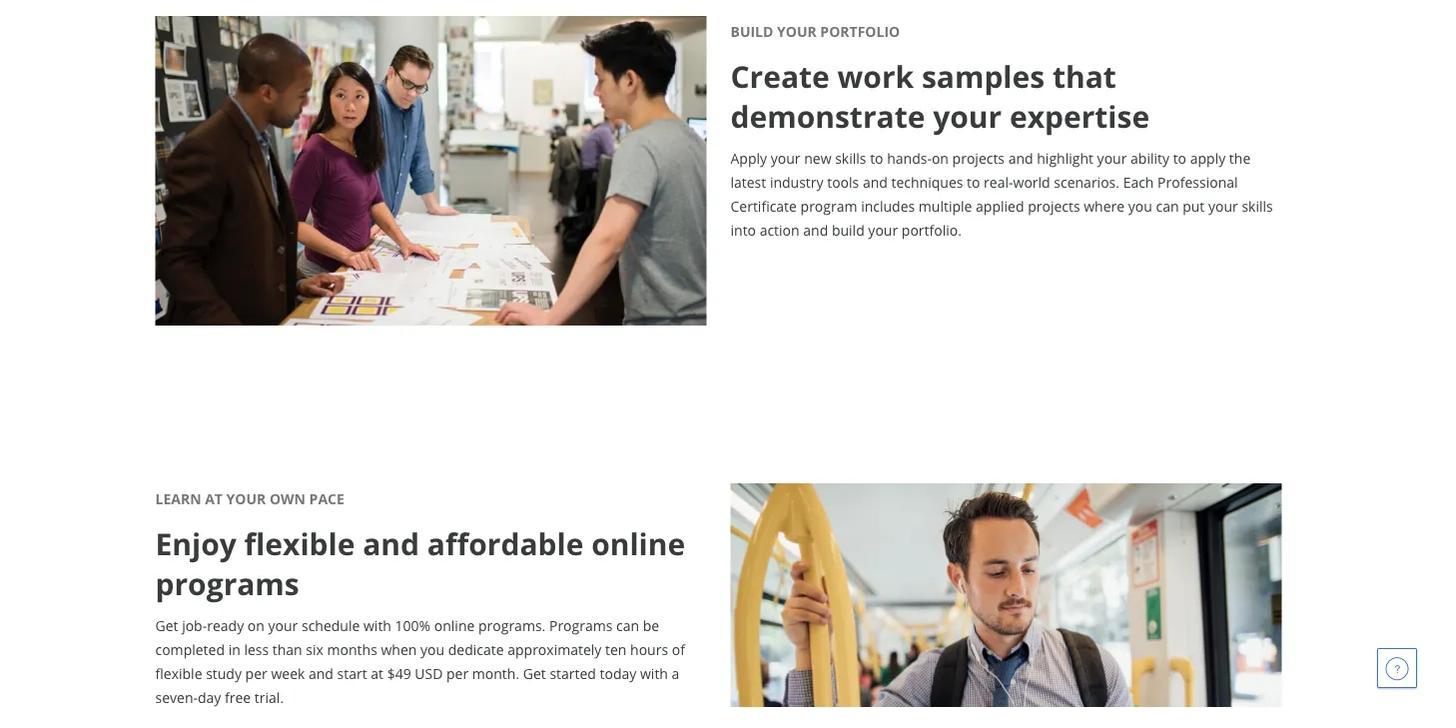 Task type: vqa. For each thing, say whether or not it's contained in the screenshot.
less
yes



Task type: locate. For each thing, give the bounding box(es) containing it.
0 vertical spatial with
[[364, 616, 392, 635]]

can left be in the bottom of the page
[[616, 616, 639, 635]]

projects up real-
[[953, 148, 1005, 167]]

online up dedicate
[[434, 616, 475, 635]]

latest
[[731, 172, 766, 191]]

1 per from the left
[[245, 664, 267, 683]]

1 horizontal spatial projects
[[1028, 196, 1080, 215]]

online inside enjoy flexible and affordable online programs
[[591, 523, 685, 564]]

week
[[271, 664, 305, 683]]

online up be in the bottom of the page
[[591, 523, 685, 564]]

highlight
[[1037, 148, 1094, 167]]

0 vertical spatial on
[[932, 148, 949, 167]]

your down includes
[[868, 220, 898, 239]]

1 vertical spatial flexible
[[155, 664, 202, 683]]

trial.
[[255, 688, 284, 707]]

and up 100%
[[363, 523, 420, 564]]

0 vertical spatial you
[[1129, 196, 1153, 215]]

your right build
[[777, 21, 817, 40]]

0 horizontal spatial you
[[421, 640, 445, 659]]

on up the less
[[248, 616, 265, 635]]

1 vertical spatial online
[[434, 616, 475, 635]]

you
[[1129, 196, 1153, 215], [421, 640, 445, 659]]

learn
[[155, 489, 201, 508]]

0 horizontal spatial can
[[616, 616, 639, 635]]

ability
[[1131, 148, 1170, 167]]

0 vertical spatial can
[[1156, 196, 1179, 215]]

0 vertical spatial flexible
[[244, 523, 355, 564]]

apply
[[731, 148, 767, 167]]

than
[[272, 640, 302, 659]]

online inside the get job-ready on your schedule with 100% online programs. programs can be completed in less than six months when you dedicate approximately ten hours of flexible study per week and start at $49 usd per month. get started today with a seven-day free trial.
[[434, 616, 475, 635]]

you down each on the right of page
[[1129, 196, 1153, 215]]

flexible down own
[[244, 523, 355, 564]]

your right at
[[226, 489, 266, 508]]

create work samples that demonstrate your expertise
[[731, 55, 1150, 136]]

you up usd
[[421, 640, 445, 659]]

with up when on the bottom of page
[[364, 616, 392, 635]]

0 horizontal spatial per
[[245, 664, 267, 683]]

your
[[933, 95, 1002, 136], [771, 148, 801, 167], [1097, 148, 1127, 167], [1209, 196, 1238, 215], [868, 220, 898, 239], [268, 616, 298, 635]]

0 horizontal spatial skills
[[835, 148, 867, 167]]

1 horizontal spatial your
[[777, 21, 817, 40]]

1 horizontal spatial on
[[932, 148, 949, 167]]

1 vertical spatial get
[[523, 664, 546, 683]]

1 horizontal spatial you
[[1129, 196, 1153, 215]]

1 vertical spatial skills
[[1242, 196, 1273, 215]]

and down program
[[803, 220, 828, 239]]

your
[[777, 21, 817, 40], [226, 489, 266, 508]]

skills
[[835, 148, 867, 167], [1242, 196, 1273, 215]]

per right usd
[[447, 664, 469, 683]]

0 horizontal spatial online
[[434, 616, 475, 635]]

with
[[364, 616, 392, 635], [640, 664, 668, 683]]

your up real-
[[933, 95, 1002, 136]]

certificate
[[731, 196, 797, 215]]

on
[[932, 148, 949, 167], [248, 616, 265, 635]]

apply your new skills to hands-on projects and highlight your ability to apply the latest industry tools and techniques to real-world scenarios. each professional certificate program includes multiple applied projects where you can put your skills into action and build your portfolio.
[[731, 148, 1273, 239]]

portfolio.
[[902, 220, 962, 239]]

apply
[[1190, 148, 1226, 167]]

get
[[155, 616, 178, 635], [523, 664, 546, 683]]

pace
[[309, 489, 344, 508]]

get left job-
[[155, 616, 178, 635]]

hands-
[[887, 148, 932, 167]]

applied
[[976, 196, 1024, 215]]

expertise
[[1010, 95, 1150, 136]]

your inside create work samples that demonstrate your expertise
[[933, 95, 1002, 136]]

0 vertical spatial get
[[155, 616, 178, 635]]

your up than
[[268, 616, 298, 635]]

your inside the get job-ready on your schedule with 100% online programs. programs can be completed in less than six months when you dedicate approximately ten hours of flexible study per week and start at $49 usd per month. get started today with a seven-day free trial.
[[268, 616, 298, 635]]

can
[[1156, 196, 1179, 215], [616, 616, 639, 635]]

on inside apply your new skills to hands-on projects and highlight your ability to apply the latest industry tools and techniques to real-world scenarios. each professional certificate program includes multiple applied projects where you can put your skills into action and build your portfolio.
[[932, 148, 949, 167]]

with left a at left
[[640, 664, 668, 683]]

six
[[306, 640, 324, 659]]

1 vertical spatial on
[[248, 616, 265, 635]]

1 vertical spatial can
[[616, 616, 639, 635]]

the
[[1230, 148, 1251, 167]]

per down the less
[[245, 664, 267, 683]]

flexible
[[244, 523, 355, 564], [155, 664, 202, 683]]

affordable
[[427, 523, 584, 564]]

demonstrate
[[731, 95, 925, 136]]

can left put
[[1156, 196, 1179, 215]]

0 horizontal spatial your
[[226, 489, 266, 508]]

0 vertical spatial projects
[[953, 148, 1005, 167]]

tools
[[827, 172, 859, 191]]

on up techniques
[[932, 148, 949, 167]]

1 horizontal spatial can
[[1156, 196, 1179, 215]]

when
[[381, 640, 417, 659]]

completed
[[155, 640, 225, 659]]

professional
[[1158, 172, 1238, 191]]

1 horizontal spatial flexible
[[244, 523, 355, 564]]

per
[[245, 664, 267, 683], [447, 664, 469, 683]]

to
[[870, 148, 884, 167], [1173, 148, 1187, 167], [967, 172, 980, 191]]

a
[[672, 664, 680, 683]]

1 horizontal spatial with
[[640, 664, 668, 683]]

1 vertical spatial your
[[226, 489, 266, 508]]

and down six
[[309, 664, 334, 683]]

to left hands-
[[870, 148, 884, 167]]

1 horizontal spatial online
[[591, 523, 685, 564]]

0 horizontal spatial on
[[248, 616, 265, 635]]

in
[[228, 640, 241, 659]]

skills down the in the top right of the page
[[1242, 196, 1273, 215]]

you inside the get job-ready on your schedule with 100% online programs. programs can be completed in less than six months when you dedicate approximately ten hours of flexible study per week and start at $49 usd per month. get started today with a seven-day free trial.
[[421, 640, 445, 659]]

and
[[1009, 148, 1033, 167], [863, 172, 888, 191], [803, 220, 828, 239], [363, 523, 420, 564], [309, 664, 334, 683]]

can inside apply your new skills to hands-on projects and highlight your ability to apply the latest industry tools and techniques to real-world scenarios. each professional certificate program includes multiple applied projects where you can put your skills into action and build your portfolio.
[[1156, 196, 1179, 215]]

projects
[[953, 148, 1005, 167], [1028, 196, 1080, 215]]

0 horizontal spatial projects
[[953, 148, 1005, 167]]

learn at your own pace
[[155, 489, 344, 508]]

work
[[838, 55, 914, 96]]

real-
[[984, 172, 1013, 191]]

programs
[[549, 616, 613, 635]]

0 horizontal spatial with
[[364, 616, 392, 635]]

on inside the get job-ready on your schedule with 100% online programs. programs can be completed in less than six months when you dedicate approximately ten hours of flexible study per week and start at $49 usd per month. get started today with a seven-day free trial.
[[248, 616, 265, 635]]

1 vertical spatial you
[[421, 640, 445, 659]]

new
[[804, 148, 832, 167]]

your right put
[[1209, 196, 1238, 215]]

multiple
[[919, 196, 972, 215]]

free
[[225, 688, 251, 707]]

0 vertical spatial online
[[591, 523, 685, 564]]

to left the apply
[[1173, 148, 1187, 167]]

get down approximately
[[523, 664, 546, 683]]

100%
[[395, 616, 431, 635]]

projects down "world"
[[1028, 196, 1080, 215]]

online
[[591, 523, 685, 564], [434, 616, 475, 635]]

month.
[[472, 664, 520, 683]]

flexible inside enjoy flexible and affordable online programs
[[244, 523, 355, 564]]

0 horizontal spatial flexible
[[155, 664, 202, 683]]

to left real-
[[967, 172, 980, 191]]

get job-ready on your schedule with 100% online programs. programs can be completed in less than six months when you dedicate approximately ten hours of flexible study per week and start at $49 usd per month. get started today with a seven-day free trial.
[[155, 616, 685, 707]]

flexible up "seven-"
[[155, 664, 202, 683]]

your up industry
[[771, 148, 801, 167]]

1 horizontal spatial per
[[447, 664, 469, 683]]

0 vertical spatial your
[[777, 21, 817, 40]]

at
[[371, 664, 384, 683]]

skills up tools
[[835, 148, 867, 167]]

ready
[[207, 616, 244, 635]]



Task type: describe. For each thing, give the bounding box(es) containing it.
your up scenarios.
[[1097, 148, 1127, 167]]

1 horizontal spatial get
[[523, 664, 546, 683]]

2 per from the left
[[447, 664, 469, 683]]

and inside enjoy flexible and affordable online programs
[[363, 523, 420, 564]]

at
[[205, 489, 223, 508]]

enjoy flexible and affordable online programs
[[155, 523, 685, 604]]

each
[[1123, 172, 1154, 191]]

and up "world"
[[1009, 148, 1033, 167]]

build your portfolio
[[731, 21, 900, 40]]

portfolio
[[820, 21, 900, 40]]

2 horizontal spatial to
[[1173, 148, 1187, 167]]

0 vertical spatial skills
[[835, 148, 867, 167]]

where
[[1084, 196, 1125, 215]]

1 horizontal spatial to
[[967, 172, 980, 191]]

be
[[643, 616, 659, 635]]

you inside apply your new skills to hands-on projects and highlight your ability to apply the latest industry tools and techniques to real-world scenarios. each professional certificate program includes multiple applied projects where you can put your skills into action and build your portfolio.
[[1129, 196, 1153, 215]]

1 horizontal spatial skills
[[1242, 196, 1273, 215]]

into
[[731, 220, 756, 239]]

create
[[731, 55, 830, 96]]

includes
[[861, 196, 915, 215]]

programs.
[[478, 616, 546, 635]]

programs
[[155, 563, 299, 604]]

techniques
[[892, 172, 963, 191]]

samples
[[922, 55, 1045, 96]]

1 vertical spatial with
[[640, 664, 668, 683]]

hours
[[630, 640, 668, 659]]

help center image
[[1385, 656, 1409, 680]]

0 horizontal spatial to
[[870, 148, 884, 167]]

program
[[801, 196, 858, 215]]

today
[[600, 664, 637, 683]]

0 horizontal spatial get
[[155, 616, 178, 635]]

flexible inside the get job-ready on your schedule with 100% online programs. programs can be completed in less than six months when you dedicate approximately ten hours of flexible study per week and start at $49 usd per month. get started today with a seven-day free trial.
[[155, 664, 202, 683]]

usd
[[415, 664, 443, 683]]

and up includes
[[863, 172, 888, 191]]

approximately
[[508, 640, 602, 659]]

industry
[[770, 172, 824, 191]]

action
[[760, 220, 800, 239]]

that
[[1053, 55, 1117, 96]]

schedule
[[302, 616, 360, 635]]

$49
[[387, 664, 411, 683]]

months
[[327, 640, 377, 659]]

enjoy
[[155, 523, 237, 564]]

own
[[270, 489, 306, 508]]

ten
[[605, 640, 627, 659]]

day
[[198, 688, 221, 707]]

less
[[244, 640, 269, 659]]

dedicate
[[448, 640, 504, 659]]

can inside the get job-ready on your schedule with 100% online programs. programs can be completed in less than six months when you dedicate approximately ten hours of flexible study per week and start at $49 usd per month. get started today with a seven-day free trial.
[[616, 616, 639, 635]]

build
[[731, 21, 774, 40]]

put
[[1183, 196, 1205, 215]]

and inside the get job-ready on your schedule with 100% online programs. programs can be completed in less than six months when you dedicate approximately ten hours of flexible study per week and start at $49 usd per month. get started today with a seven-day free trial.
[[309, 664, 334, 683]]

of
[[672, 640, 685, 659]]

build
[[832, 220, 865, 239]]

seven-
[[155, 688, 198, 707]]

job-
[[182, 616, 207, 635]]

study
[[206, 664, 242, 683]]

1 vertical spatial projects
[[1028, 196, 1080, 215]]

start
[[337, 664, 367, 683]]

scenarios.
[[1054, 172, 1120, 191]]

world
[[1013, 172, 1051, 191]]

started
[[550, 664, 596, 683]]



